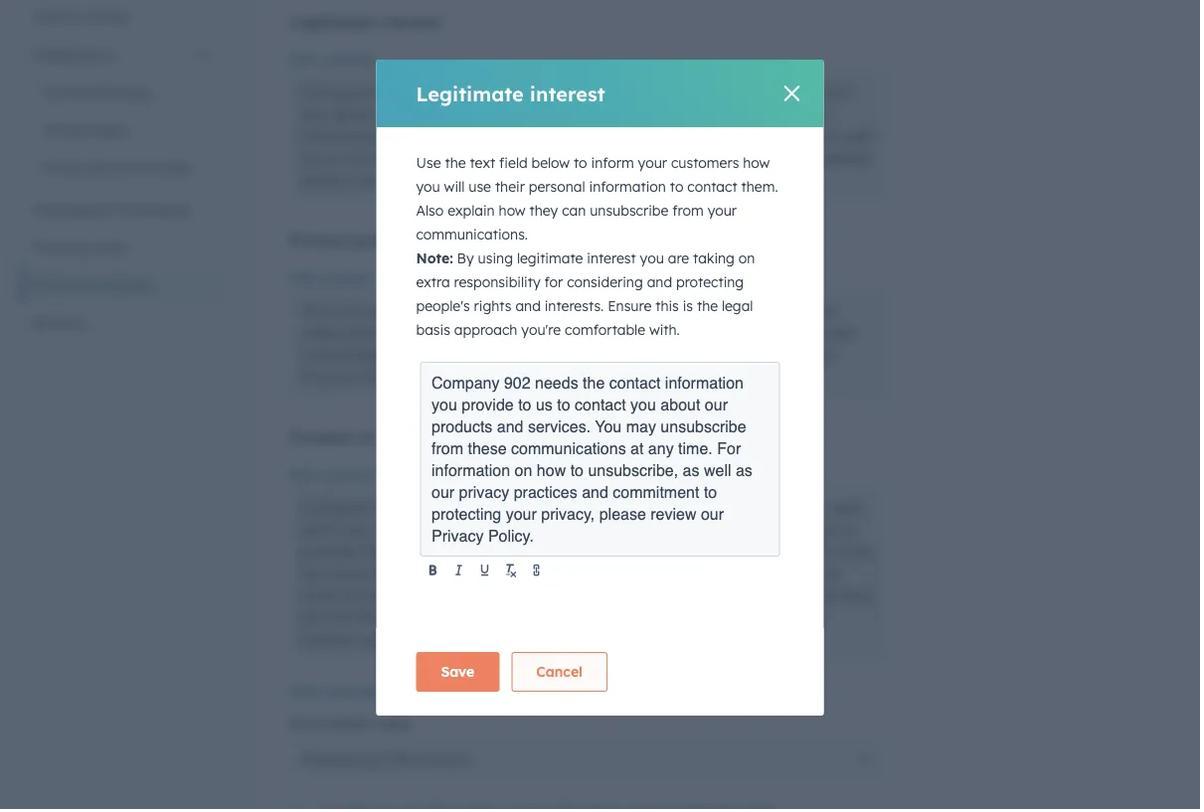 Task type: vqa. For each thing, say whether or not it's contained in the screenshot.
use in the Company 902 is committed to protecting and respecting your privacy, and we'll only use your personal information to administer your account and to provide the products and services you requested from us. From time to time, we would like to contact you about our products and services, as well as other content that may be of interest to you. If you consent to us contacting you for this purpose, please tick below to say how you would like us to contact you:
yes



Task type: describe. For each thing, give the bounding box(es) containing it.
they
[[530, 202, 558, 219]]

and up consent
[[667, 564, 696, 584]]

integrations button
[[20, 35, 223, 73]]

apps for private apps
[[94, 121, 127, 138]]

private apps
[[44, 121, 127, 138]]

how down their
[[499, 202, 526, 219]]

your inside the you can unsubscribe from these communications at any time. for more information on how to unsubscribe, our privacy practices, and how we are committed to protecting and respecting your privacy, please review our privacy policy.
[[605, 345, 638, 365]]

company inside text box
[[432, 373, 500, 392]]

may inside 'company 902 is committed to protecting and respecting your privacy, and we'll only use your personal information to administer your account and to provide the products and services you requested from us. from time to time, we would like to contact you about our products and services, as well as other content that may be of interest to you. if you consent to us contacting you for this purpose, please tick below to say how you would like us to contact you:'
[[441, 586, 474, 606]]

on up use the text field below to inform your customers how you will use their personal information to contact them. also explain how they can unsubscribe from your communications. note:
[[645, 126, 663, 146]]

edit subscription type and checkbox content button
[[289, 680, 601, 704]]

legitimate interest dialog
[[376, 60, 824, 716]]

use
[[416, 154, 441, 172]]

service
[[84, 159, 132, 176]]

products down the "requested"
[[596, 564, 662, 584]]

please inside text box
[[599, 505, 646, 523]]

people's
[[416, 297, 470, 315]]

and up be
[[461, 542, 490, 562]]

marketing information
[[300, 750, 471, 770]]

how up them.
[[743, 154, 770, 172]]

the inside use the text field below to inform your customers how you will use their personal information to contact them. also explain how they can unsubscribe from your communications. note:
[[445, 154, 466, 172]]

private
[[44, 121, 90, 138]]

your up the account
[[730, 498, 763, 518]]

communications inside the you can unsubscribe from these communications at any time. for more information on how to unsubscribe, our privacy practices, and how we are committed to protecting and respecting your privacy, please review our privacy policy.
[[544, 301, 669, 321]]

edit for company 902 needs the contact information you provide to us to contact you about our products and services. you may unsubscribe from these communications at any time. for information on how to unsubscribe, as well as our privacy practices and commitment to protecting your privacy, please review our privacy policy.
[[289, 51, 317, 68]]

by
[[457, 250, 474, 267]]

that
[[406, 586, 437, 606]]

2 horizontal spatial provide
[[672, 83, 729, 102]]

and up their
[[484, 148, 513, 168]]

your inside text box
[[506, 505, 537, 523]]

your up the 'that'
[[402, 520, 436, 540]]

any inside the you can unsubscribe from these communications at any time. for more information on how to unsubscribe, our privacy practices, and how we are committed to protecting and respecting your privacy, please review our privacy policy.
[[693, 301, 721, 321]]

security link
[[20, 304, 223, 342]]

about inside company 902 needs the contact information you provide to us to contact you about our products and services. you may unsubscribe from these communications at any time. for information on how to unsubscribe, as well as our privacy practices and commitment to protecting your privacy, please review our privacy policy. text box
[[661, 395, 701, 414]]

communications.
[[416, 226, 528, 243]]

0 vertical spatial for
[[523, 126, 548, 146]]

be
[[479, 586, 497, 606]]

teams
[[86, 7, 128, 25]]

this inside by using legitimate interest you are taking on extra responsibility for considering and protecting people's rights and interests. ensure this is the legal basis approach you're comfortable with.
[[656, 297, 679, 315]]

only
[[337, 520, 368, 540]]

using
[[478, 250, 513, 267]]

we'll
[[300, 520, 332, 540]]

about inside 'company 902 is committed to protecting and respecting your privacy, and we'll only use your personal information to administer your account and to provide the products and services you requested from us. from time to time, we would like to contact you about our products and services, as well as other content that may be of interest to you. if you consent to us contacting you for this purpose, please tick below to say how you would like us to contact you:'
[[517, 564, 562, 584]]

policy
[[354, 231, 402, 251]]

comfortable
[[565, 321, 646, 339]]

privacy inside text box
[[432, 527, 484, 545]]

users
[[32, 7, 69, 25]]

personal inside use the text field below to inform your customers how you will use their personal information to contact them. also explain how they can unsubscribe from your communications. note:
[[529, 178, 586, 195]]

content inside 'company 902 is committed to protecting and respecting your privacy, and we'll only use your personal information to administer your account and to provide the products and services you requested from us. from time to time, we would like to contact you about our products and services, as well as other content that may be of interest to you. if you consent to us contacting you for this purpose, please tick below to say how you would like us to contact you:'
[[344, 586, 401, 606]]

marketing
[[300, 750, 376, 770]]

inform
[[591, 154, 634, 172]]

this inside 'company 902 is committed to protecting and respecting your privacy, and we'll only use your personal information to administer your account and to provide the products and services you requested from us. from time to time, we would like to contact you about our products and services, as well as other content that may be of interest to you. if you consent to us contacting you for this purpose, please tick below to say how you would like us to contact you:'
[[358, 608, 385, 628]]

well inside 'company 902 is committed to protecting and respecting your privacy, and we'll only use your personal information to administer your account and to provide the products and services you requested from us. from time to time, we would like to contact you about our products and services, as well as other content that may be of interest to you. if you consent to us contacting you for this purpose, please tick below to say how you would like us to contact you:'
[[792, 564, 820, 584]]

basis
[[416, 321, 450, 339]]

content for privacy
[[321, 270, 374, 287]]

and up you're
[[516, 297, 541, 315]]

0 vertical spatial consent
[[98, 276, 151, 293]]

2 horizontal spatial unsubscribe,
[[723, 126, 817, 146]]

other
[[300, 586, 340, 606]]

the inside text box
[[583, 373, 605, 392]]

requested
[[592, 542, 667, 562]]

will
[[444, 178, 465, 195]]

0 horizontal spatial like
[[375, 564, 399, 584]]

marketplace downloads link
[[20, 190, 223, 228]]

privacy inside the you can unsubscribe from these communications at any time. for more information on how to unsubscribe, our privacy practices, and how we are committed to protecting and respecting your privacy, please review our privacy policy.
[[300, 367, 355, 387]]

content for consent
[[321, 466, 374, 484]]

legitimate
[[517, 250, 583, 267]]

you inside use the text field below to inform your customers how you will use their personal information to contact them. also explain how they can unsubscribe from your communications. note:
[[416, 178, 440, 195]]

and down approach
[[488, 345, 517, 365]]

edit for you can unsubscribe from these communications at any time. for more information on how to unsubscribe, our privacy practices, and how we are committed to protecting and respecting your privacy, please review our privacy policy.
[[289, 270, 317, 287]]

unsubscribe up customers
[[654, 104, 744, 124]]

say
[[612, 608, 638, 628]]

subscription
[[321, 683, 407, 701]]

0 vertical spatial communications
[[300, 126, 425, 146]]

& for privacy
[[84, 276, 94, 293]]

provider
[[136, 159, 191, 176]]

marketplace
[[32, 200, 113, 218]]

subscription type
[[289, 715, 410, 733]]

0 horizontal spatial review
[[300, 170, 348, 190]]

committed inside 'company 902 is committed to protecting and respecting your privacy, and we'll only use your personal information to administer your account and to provide the products and services you requested from us. from time to time, we would like to contact you about our products and services, as well as other content that may be of interest to you. if you consent to us contacting you for this purpose, please tick below to say how you would like us to contact you:'
[[425, 498, 507, 518]]

edit content for company 902 is committed to protecting and respecting your privacy, and we'll only use your personal information to administer your account and to provide the products and services you requested from us. from time to time, we would like to contact you about our products and services, as well as other content that may be of interest to you. if you consent to us contacting you for this purpose, please tick below to say how you would like us to contact you:
[[289, 466, 374, 484]]

1 vertical spatial would
[[709, 608, 754, 628]]

consent to communicate
[[289, 428, 488, 448]]

you inside by using legitimate interest you are taking on extra responsibility for considering and protecting people's rights and interests. ensure this is the legal basis approach you're comfortable with.
[[640, 250, 664, 267]]

users & teams
[[32, 7, 128, 25]]

and inside button
[[447, 683, 473, 701]]

at inside text box
[[631, 439, 644, 458]]

from inside 'company 902 is committed to protecting and respecting your privacy, and we'll only use your personal information to administer your account and to provide the products and services you requested from us. from time to time, we would like to contact you about our products and services, as well as other content that may be of interest to you. if you consent to us contacting you for this purpose, please tick below to say how you would like us to contact you:'
[[671, 542, 707, 562]]

content inside button
[[548, 683, 601, 701]]

you inside the you can unsubscribe from these communications at any time. for more information on how to unsubscribe, our privacy practices, and how we are committed to protecting and respecting your privacy, please review our privacy policy.
[[300, 301, 328, 321]]

time. inside company 902 needs the contact information you provide to us to contact you about our products and services. you may unsubscribe from these communications at any time. for information on how to unsubscribe, as well as our privacy practices and commitment to protecting your privacy, please review our privacy policy. text box
[[678, 439, 713, 458]]

tracking
[[32, 238, 87, 256]]

connected apps
[[44, 83, 152, 100]]

and right communicate
[[497, 417, 524, 436]]

protecting inside 'company 902 is committed to protecting and respecting your privacy, and we'll only use your personal information to administer your account and to provide the products and services you requested from us. from time to time, we would like to contact you about our products and services, as well as other content that may be of interest to you. if you consent to us contacting you for this purpose, please tick below to say how you would like us to contact you:'
[[531, 498, 609, 518]]

unsubscribe, inside the you can unsubscribe from these communications at any time. for more information on how to unsubscribe, our privacy practices, and how we are committed to protecting and respecting your privacy, please review our privacy policy.
[[471, 323, 565, 343]]

their
[[495, 178, 525, 195]]

& for users
[[72, 7, 82, 25]]

close image
[[784, 86, 800, 101]]

tracking code link
[[20, 228, 223, 266]]

Company 902 needs the contact information you provide to us to contact you about our products and services. You may unsubscribe from these communications at any time. For information on how to unsubscribe, as well as our privacy practices and commitment to protecting your privacy, please review our Privacy Policy. text field
[[432, 372, 769, 547]]

content for legitimate
[[321, 51, 374, 68]]

0 vertical spatial about
[[332, 104, 377, 124]]

company for consent to communicate
[[300, 498, 373, 518]]

0 vertical spatial needs
[[409, 83, 454, 102]]

1 vertical spatial type
[[380, 715, 410, 733]]

email service provider link
[[20, 149, 223, 186]]

how inside text box
[[537, 461, 566, 479]]

902 for legitimate interest
[[377, 83, 405, 102]]

security
[[32, 314, 85, 331]]

subscription
[[289, 715, 375, 733]]

text
[[470, 154, 496, 172]]

902 for consent to communicate
[[377, 498, 405, 518]]

cancel
[[536, 663, 583, 681]]

save
[[441, 663, 475, 681]]

0 vertical spatial services.
[[515, 104, 580, 124]]

us inside text box
[[536, 395, 553, 414]]

products up the 'that'
[[390, 542, 456, 562]]

how inside 'company 902 is committed to protecting and respecting your privacy, and we'll only use your personal information to administer your account and to provide the products and services you requested from us. from time to time, we would like to contact you about our products and services, as well as other content that may be of interest to you. if you consent to us contacting you for this purpose, please tick below to say how you would like us to contact you:'
[[642, 608, 673, 628]]

information inside use the text field below to inform your customers how you will use their personal information to contact them. also explain how they can unsubscribe from your communications. note:
[[589, 178, 666, 195]]

4 edit from the top
[[289, 683, 317, 701]]

from inside use the text field below to inform your customers how you will use their personal information to contact them. also explain how they can unsubscribe from your communications. note:
[[673, 202, 704, 219]]

marketplace downloads
[[32, 200, 190, 218]]

committed inside the you can unsubscribe from these communications at any time. for more information on how to unsubscribe, our privacy practices, and how we are committed to protecting and respecting your privacy, please review our privacy policy.
[[300, 345, 382, 365]]

communicate
[[380, 428, 488, 448]]

on inside the you can unsubscribe from these communications at any time. for more information on how to unsubscribe, our privacy practices, and how we are committed to protecting and respecting your privacy, please review our privacy policy.
[[393, 323, 411, 343]]

also
[[416, 202, 444, 219]]

are inside by using legitimate interest you are taking on extra responsibility for considering and protecting people's rights and interests. ensure this is the legal basis approach you're comfortable with.
[[668, 250, 689, 267]]

save button
[[416, 652, 500, 692]]

use the text field below to inform your customers how you will use their personal information to contact them. also explain how they can unsubscribe from your communications. note:
[[416, 154, 778, 267]]

edit content button for you can unsubscribe from these communications at any time. for more information on how to unsubscribe, our privacy practices, and how we are committed to protecting and respecting your privacy, please review our privacy policy.
[[289, 267, 374, 290]]

time,
[[838, 542, 875, 562]]

administer
[[622, 520, 702, 540]]

us down time
[[770, 586, 787, 606]]

privacy & consent link
[[20, 266, 223, 304]]

0 vertical spatial commitment
[[518, 148, 613, 168]]

edit for company 902 is committed to protecting and respecting your privacy, and we'll only use your personal information to administer your account and to provide the products and services you requested from us. from time to time, we would like to contact you about our products and services, as well as other content that may be of interest to you. if you consent to us contacting you for this purpose, please tick below to say how you would like us to contact you:
[[289, 466, 317, 484]]

company 902 needs the contact information you provide to us to contact you about our products and services. you may unsubscribe from these communications at any time. for information on how to unsubscribe, as well as our privacy practices and commitment to protecting your privacy, please review our privacy policy. inside text box
[[432, 373, 757, 545]]

field
[[499, 154, 528, 172]]

protecting inside by using legitimate interest you are taking on extra responsibility for considering and protecting people's rights and interests. ensure this is the legal basis approach you're comfortable with.
[[676, 274, 744, 291]]

privacy inside the you can unsubscribe from these communications at any time. for more information on how to unsubscribe, our privacy practices, and how we are committed to protecting and respecting your privacy, please review our privacy policy.
[[599, 323, 654, 343]]

0 vertical spatial privacy
[[352, 148, 407, 168]]

privacy & consent
[[32, 276, 151, 293]]

how down people's
[[416, 323, 447, 343]]

customers
[[671, 154, 739, 172]]

us down "contacting"
[[788, 608, 804, 628]]

purpose,
[[389, 608, 455, 628]]

your up us.
[[706, 520, 740, 540]]

ensure
[[608, 297, 652, 315]]

code
[[91, 238, 126, 256]]

is inside by using legitimate interest you are taking on extra responsibility for considering and protecting people's rights and interests. ensure this is the legal basis approach you're comfortable with.
[[683, 297, 693, 315]]

902 inside text box
[[504, 373, 531, 392]]

well inside text box
[[704, 461, 732, 479]]

more
[[796, 301, 835, 321]]

services. inside text box
[[528, 417, 591, 436]]

for inside by using legitimate interest you are taking on extra responsibility for considering and protecting people's rights and interests. ensure this is the legal basis approach you're comfortable with.
[[545, 274, 563, 291]]

0 vertical spatial these
[[789, 104, 829, 124]]

how up customers
[[668, 126, 699, 146]]

legitimate interest inside dialog
[[416, 81, 605, 106]]

company 902 is committed to protecting and respecting your privacy, and we'll only use your personal information to administer your account and to provide the products and services you requested from us. from time to time, we would like to contact you about our products and services, as well as other content that may be of interest to you. if you consent to us contacting you for this purpose, please tick below to say how you would like us to contact you:
[[300, 498, 875, 650]]

tracking code
[[32, 238, 126, 256]]

them.
[[742, 178, 778, 195]]

products inside text box
[[432, 417, 493, 436]]

0 vertical spatial may
[[617, 104, 650, 124]]

our inside 'company 902 is committed to protecting and respecting your privacy, and we'll only use your personal information to administer your account and to provide the products and services you requested from us. from time to time, we would like to contact you about our products and services, as well as other content that may be of interest to you. if you consent to us contacting you for this purpose, please tick below to say how you would like us to contact you:'
[[566, 564, 591, 584]]

extra
[[416, 274, 450, 291]]

and up the "requested"
[[582, 483, 609, 501]]

1 vertical spatial like
[[758, 608, 783, 628]]

your up taking
[[708, 202, 737, 219]]

from inside the you can unsubscribe from these communications at any time. for more information on how to unsubscribe, our privacy practices, and how we are committed to protecting and respecting your privacy, please review our privacy policy.
[[459, 301, 495, 321]]

and up text
[[482, 104, 511, 124]]

you.
[[602, 586, 633, 606]]

privacy, up them.
[[757, 148, 816, 168]]

interests.
[[545, 297, 604, 315]]

responsibility
[[454, 274, 541, 291]]

privacy inside text box
[[459, 483, 510, 501]]



Task type: locate. For each thing, give the bounding box(es) containing it.
consent down tracking code link
[[98, 276, 151, 293]]

respecting inside 'company 902 is committed to protecting and respecting your privacy, and we'll only use your personal information to administer your account and to provide the products and services you requested from us. from time to time, we would like to contact you about our products and services, as well as other content that may be of interest to you. if you consent to us contacting you for this purpose, please tick below to say how you would like us to contact you:'
[[647, 498, 725, 518]]

0 horizontal spatial provide
[[300, 542, 357, 562]]

this up "with."
[[656, 297, 679, 315]]

edit content
[[289, 51, 374, 68], [289, 270, 374, 287], [289, 466, 374, 484]]

we up other
[[300, 564, 321, 584]]

0 vertical spatial respecting
[[522, 345, 600, 365]]

privacy, up services
[[541, 505, 595, 523]]

we
[[804, 323, 825, 343], [300, 564, 321, 584]]

respecting inside the you can unsubscribe from these communications at any time. for more information on how to unsubscribe, our privacy practices, and how we are committed to protecting and respecting your privacy, please review our privacy policy.
[[522, 345, 600, 365]]

apps for connected apps
[[118, 83, 152, 100]]

us left close icon
[[753, 83, 770, 102]]

0 vertical spatial are
[[668, 250, 689, 267]]

integrations
[[32, 45, 113, 63]]

unsubscribe, down close icon
[[723, 126, 817, 146]]

policy. inside text box
[[488, 527, 534, 545]]

provide inside 'company 902 is committed to protecting and respecting your privacy, and we'll only use your personal information to administer your account and to provide the products and services you requested from us. from time to time, we would like to contact you about our products and services, as well as other content that may be of interest to you. if you consent to us contacting you for this purpose, please tick below to say how you would like us to contact you:'
[[300, 542, 357, 562]]

you're
[[522, 321, 561, 339]]

protecting inside the you can unsubscribe from these communications at any time. for more information on how to unsubscribe, our privacy practices, and how we are committed to protecting and respecting your privacy, please review our privacy policy.
[[406, 345, 484, 365]]

practices,
[[658, 323, 731, 343]]

1 edit content button from the top
[[289, 48, 374, 72]]

checkbox
[[478, 683, 544, 701]]

1 vertical spatial respecting
[[647, 498, 725, 518]]

company
[[300, 83, 373, 102], [432, 373, 500, 392], [300, 498, 373, 518]]

email
[[44, 159, 80, 176]]

about
[[332, 104, 377, 124], [661, 395, 701, 414], [517, 564, 562, 584]]

2 vertical spatial provide
[[300, 542, 357, 562]]

connected apps link
[[20, 73, 223, 111]]

can right they
[[562, 202, 586, 219]]

1 horizontal spatial consent
[[289, 428, 354, 448]]

1 horizontal spatial about
[[517, 564, 562, 584]]

policy. inside the you can unsubscribe from these communications at any time. for more information on how to unsubscribe, our privacy practices, and how we are committed to protecting and respecting your privacy, please review our privacy policy.
[[360, 367, 407, 387]]

1 vertical spatial may
[[626, 417, 656, 436]]

edit
[[289, 51, 317, 68], [289, 270, 317, 287], [289, 466, 317, 484], [289, 683, 317, 701]]

edit content button for company 902 needs the contact information you provide to us to contact you about our products and services. you may unsubscribe from these communications at any time. for information on how to unsubscribe, as well as our privacy practices and commitment to protecting your privacy, please review our privacy policy.
[[289, 48, 374, 72]]

taking
[[693, 250, 735, 267]]

company 902 needs the contact information you provide to us to contact you about our products and services. you may unsubscribe from these communications at any time. for information on how to unsubscribe, as well as our privacy practices and commitment to protecting your privacy, please review our privacy policy.
[[300, 83, 872, 190], [432, 373, 757, 545]]

0 vertical spatial practices
[[411, 148, 480, 168]]

use inside use the text field below to inform your customers how you will use their personal information to contact them. also explain how they can unsubscribe from your communications. note:
[[469, 178, 491, 195]]

privacy up consent to communicate
[[300, 367, 355, 387]]

well
[[843, 126, 872, 146], [704, 461, 732, 479], [792, 564, 820, 584]]

downloads
[[117, 200, 190, 218]]

us down the you can unsubscribe from these communications at any time. for more information on how to unsubscribe, our privacy practices, and how we are committed to protecting and respecting your privacy, please review our privacy policy.
[[536, 395, 553, 414]]

commitment
[[518, 148, 613, 168], [613, 483, 700, 501]]

committed
[[300, 345, 382, 365], [425, 498, 507, 518]]

1 vertical spatial for
[[332, 608, 354, 628]]

unsubscribe, up administer
[[588, 461, 678, 479]]

services. down the you can unsubscribe from these communications at any time. for more information on how to unsubscribe, our privacy practices, and how we are committed to protecting and respecting your privacy, please review our privacy policy.
[[528, 417, 591, 436]]

2 vertical spatial unsubscribe,
[[588, 461, 678, 479]]

legitimate inside dialog
[[416, 81, 524, 106]]

review up privacy policy
[[300, 170, 348, 190]]

provide inside text box
[[462, 395, 514, 414]]

0 horizontal spatial for
[[523, 126, 548, 146]]

with.
[[649, 321, 680, 339]]

unsubscribe inside the you can unsubscribe from these communications at any time. for more information on how to unsubscribe, our privacy practices, and how we are committed to protecting and respecting your privacy, please review our privacy policy.
[[365, 301, 455, 321]]

please inside 'company 902 is committed to protecting and respecting your privacy, and we'll only use your personal information to administer your account and to provide the products and services you requested from us. from time to time, we would like to contact you about our products and services, as well as other content that may be of interest to you. if you consent to us contacting you for this purpose, please tick below to say how you would like us to contact you:'
[[459, 608, 508, 628]]

on left "basis" at the left
[[393, 323, 411, 343]]

1 horizontal spatial privacy
[[459, 483, 510, 501]]

privacy down ensure
[[599, 323, 654, 343]]

0 vertical spatial type
[[411, 683, 442, 701]]

rights
[[474, 297, 512, 315]]

privacy, down "with."
[[643, 345, 702, 365]]

3 edit content from the top
[[289, 466, 374, 484]]

2 horizontal spatial any
[[693, 301, 721, 321]]

any inside text box
[[648, 439, 674, 458]]

commitment up administer
[[613, 483, 700, 501]]

any up text
[[449, 126, 477, 146]]

please inside the you can unsubscribe from these communications at any time. for more information on how to unsubscribe, our privacy practices, and how we are committed to protecting and respecting your privacy, please review our privacy policy.
[[706, 345, 755, 365]]

information
[[381, 750, 471, 770]]

unsubscribe down inform
[[590, 202, 669, 219]]

0 vertical spatial time.
[[482, 126, 519, 146]]

respecting down you're
[[522, 345, 600, 365]]

edit content for company 902 needs the contact information you provide to us to contact you about our products and services. you may unsubscribe from these communications at any time. for information on how to unsubscribe, as well as our privacy practices and commitment to protecting your privacy, please review our privacy policy.
[[289, 51, 374, 68]]

the inside 'company 902 is committed to protecting and respecting your privacy, and we'll only use your personal information to administer your account and to provide the products and services you requested from us. from time to time, we would like to contact you about our products and services, as well as other content that may be of interest to you. if you consent to us contacting you for this purpose, please tick below to say how you would like us to contact you:'
[[361, 542, 385, 562]]

2 vertical spatial well
[[792, 564, 820, 584]]

are inside the you can unsubscribe from these communications at any time. for more information on how to unsubscribe, our privacy practices, and how we are committed to protecting and respecting your privacy, please review our privacy policy.
[[829, 323, 854, 343]]

from inside text box
[[432, 439, 464, 458]]

if
[[638, 586, 651, 606]]

1 horizontal spatial practices
[[514, 483, 578, 501]]

0 vertical spatial at
[[429, 126, 445, 146]]

for
[[523, 126, 548, 146], [767, 301, 792, 321], [717, 439, 741, 458]]

review down more
[[759, 345, 807, 365]]

for inside 'company 902 is committed to protecting and respecting your privacy, and we'll only use your personal information to administer your account and to provide the products and services you requested from us. from time to time, we would like to contact you about our products and services, as well as other content that may be of interest to you. if you consent to us contacting you for this purpose, please tick below to say how you would like us to contact you:'
[[332, 608, 354, 628]]

0 vertical spatial provide
[[672, 83, 729, 102]]

you up inform
[[584, 104, 612, 124]]

personal up they
[[529, 178, 586, 195]]

commitment inside text box
[[613, 483, 700, 501]]

the left legal
[[697, 297, 718, 315]]

edit content button
[[289, 48, 374, 72], [289, 267, 374, 290], [289, 464, 374, 487]]

0 vertical spatial legitimate
[[289, 12, 376, 32]]

1 horizontal spatial at
[[631, 439, 644, 458]]

cancel button
[[512, 652, 608, 692]]

for down other
[[332, 608, 354, 628]]

unsubscribe inside text box
[[661, 417, 747, 436]]

1 vertical spatial use
[[372, 520, 398, 540]]

0 vertical spatial this
[[656, 297, 679, 315]]

2 vertical spatial privacy
[[459, 483, 510, 501]]

1 horizontal spatial we
[[804, 323, 825, 343]]

approach
[[454, 321, 518, 339]]

policy. up consent to communicate
[[360, 367, 407, 387]]

marketing information button
[[289, 740, 886, 780]]

legitimate interest
[[289, 12, 441, 32], [416, 81, 605, 106]]

privacy up also
[[382, 170, 437, 190]]

1 vertical spatial this
[[358, 608, 385, 628]]

1 vertical spatial edit content
[[289, 270, 374, 287]]

practices up services
[[514, 483, 578, 501]]

review
[[300, 170, 348, 190], [759, 345, 807, 365], [651, 505, 697, 523]]

are
[[668, 250, 689, 267], [829, 323, 854, 343]]

0 horizontal spatial respecting
[[522, 345, 600, 365]]

2 vertical spatial any
[[648, 439, 674, 458]]

0 horizontal spatial about
[[332, 104, 377, 124]]

would down consent
[[709, 608, 754, 628]]

1 vertical spatial company
[[432, 373, 500, 392]]

2 horizontal spatial at
[[673, 301, 689, 321]]

time. up field
[[482, 126, 519, 146]]

1 vertical spatial legitimate interest
[[416, 81, 605, 106]]

for inside the you can unsubscribe from these communications at any time. for more information on how to unsubscribe, our privacy practices, and how we are committed to protecting and respecting your privacy, please review our privacy policy.
[[767, 301, 792, 321]]

tick
[[512, 608, 539, 628]]

type inside button
[[411, 683, 442, 701]]

interest
[[380, 12, 441, 32], [530, 81, 605, 106], [587, 250, 636, 267], [522, 586, 578, 606]]

is up practices, at the top of the page
[[683, 297, 693, 315]]

provide up communicate
[[462, 395, 514, 414]]

we inside the you can unsubscribe from these communications at any time. for more information on how to unsubscribe, our privacy practices, and how we are committed to protecting and respecting your privacy, please review our privacy policy.
[[804, 323, 825, 343]]

the up will
[[445, 154, 466, 172]]

our
[[381, 104, 406, 124], [322, 148, 347, 168], [353, 170, 378, 190], [570, 323, 594, 343], [812, 345, 837, 365], [705, 395, 728, 414], [432, 483, 455, 501], [701, 505, 724, 523], [566, 564, 591, 584]]

3 edit from the top
[[289, 466, 317, 484]]

and down save
[[447, 683, 473, 701]]

the inside by using legitimate interest you are taking on extra responsibility for considering and protecting people's rights and interests. ensure this is the legal basis approach you're comfortable with.
[[697, 297, 718, 315]]

you inside text box
[[595, 417, 622, 436]]

1 edit content from the top
[[289, 51, 374, 68]]

these inside the you can unsubscribe from these communications at any time. for more information on how to unsubscribe, our privacy practices, and how we are committed to protecting and respecting your privacy, please review our privacy policy.
[[499, 301, 540, 321]]

we inside 'company 902 is committed to protecting and respecting your privacy, and we'll only use your personal information to administer your account and to provide the products and services you requested from us. from time to time, we would like to contact you about our products and services, as well as other content that may be of interest to you. if you consent to us contacting you for this purpose, please tick below to say how you would like us to contact you:'
[[300, 564, 321, 584]]

0 vertical spatial company 902 needs the contact information you provide to us to contact you about our products and services. you may unsubscribe from these communications at any time. for information on how to unsubscribe, as well as our privacy practices and commitment to protecting your privacy, please review our privacy policy.
[[300, 83, 872, 190]]

unsubscribe down extra
[[365, 301, 455, 321]]

0 vertical spatial review
[[300, 170, 348, 190]]

needs inside text box
[[535, 373, 579, 392]]

information inside 'company 902 is committed to protecting and respecting your privacy, and we'll only use your personal information to administer your account and to provide the products and services you requested from us. from time to time, we would like to contact you about our products and services, as well as other content that may be of interest to you. if you consent to us contacting you for this purpose, please tick below to say how you would like us to contact you:'
[[509, 520, 597, 540]]

respecting
[[522, 345, 600, 365], [647, 498, 725, 518]]

may left be
[[441, 586, 474, 606]]

products up use
[[411, 104, 477, 124]]

from
[[736, 542, 775, 562]]

1 vertical spatial below
[[544, 608, 587, 628]]

edit subscription type and checkbox content
[[289, 683, 601, 701]]

0 vertical spatial edit content button
[[289, 48, 374, 72]]

1 vertical spatial we
[[300, 564, 321, 584]]

0 horizontal spatial at
[[429, 126, 445, 146]]

privacy policy
[[289, 231, 402, 251]]

services
[[494, 542, 555, 562]]

time
[[780, 542, 813, 562]]

0 horizontal spatial well
[[704, 461, 732, 479]]

us
[[753, 83, 770, 102], [536, 395, 553, 414], [770, 586, 787, 606], [788, 608, 804, 628]]

0 horizontal spatial committed
[[300, 345, 382, 365]]

0 vertical spatial &
[[72, 7, 82, 25]]

0 vertical spatial we
[[804, 323, 825, 343]]

you can unsubscribe from these communications at any time. for more information on how to unsubscribe, our privacy practices, and how we are committed to protecting and respecting your privacy, please review our privacy policy.
[[300, 301, 854, 387]]

902 inside 'company 902 is committed to protecting and respecting your privacy, and we'll only use your personal information to administer your account and to provide the products and services you requested from us. from time to time, we would like to contact you about our products and services, as well as other content that may be of interest to you. if you consent to us contacting you for this purpose, please tick below to say how you would like us to contact you:'
[[377, 498, 405, 518]]

account
[[744, 520, 805, 540]]

2 vertical spatial you
[[595, 417, 622, 436]]

0 vertical spatial legitimate interest
[[289, 12, 441, 32]]

consent up we'll
[[289, 428, 354, 448]]

you
[[584, 104, 612, 124], [300, 301, 328, 321], [595, 417, 622, 436]]

you down privacy policy
[[300, 301, 328, 321]]

1 horizontal spatial time.
[[678, 439, 713, 458]]

time. up administer
[[678, 439, 713, 458]]

1 horizontal spatial would
[[709, 608, 754, 628]]

how down if at the bottom right of the page
[[642, 608, 673, 628]]

services,
[[700, 564, 765, 584]]

personal inside 'company 902 is committed to protecting and respecting your privacy, and we'll only use your personal information to administer your account and to provide the products and services you requested from us. from time to time, we would like to contact you about our products and services, as well as other content that may be of interest to you. if you consent to us contacting you for this purpose, please tick below to say how you would like us to contact you:'
[[440, 520, 505, 540]]

on
[[645, 126, 663, 146], [739, 250, 755, 267], [393, 323, 411, 343], [515, 461, 533, 479]]

2 edit content button from the top
[[289, 267, 374, 290]]

explain
[[448, 202, 495, 219]]

0 vertical spatial committed
[[300, 345, 382, 365]]

& down tracking code
[[84, 276, 94, 293]]

on inside text box
[[515, 461, 533, 479]]

1 vertical spatial privacy
[[599, 323, 654, 343]]

these inside text box
[[468, 439, 507, 458]]

1 vertical spatial review
[[759, 345, 807, 365]]

edit content button for company 902 is committed to protecting and respecting your privacy, and we'll only use your personal information to administer your account and to provide the products and services you requested from us. from time to time, we would like to contact you about our products and services, as well as other content that may be of interest to you. if you consent to us contacting you for this purpose, please tick below to say how you would like us to contact you:
[[289, 464, 374, 487]]

privacy, inside the you can unsubscribe from these communications at any time. for more information on how to unsubscribe, our privacy practices, and how we are committed to protecting and respecting your privacy, please review our privacy policy.
[[643, 345, 702, 365]]

2 edit from the top
[[289, 270, 317, 287]]

privacy up be
[[432, 527, 484, 545]]

interest inside 'company 902 is committed to protecting and respecting your privacy, and we'll only use your personal information to administer your account and to provide the products and services you requested from us. from time to time, we would like to contact you about our products and services, as well as other content that may be of interest to you. if you consent to us contacting you for this purpose, please tick below to say how you would like us to contact you:'
[[522, 586, 578, 606]]

1 edit from the top
[[289, 51, 317, 68]]

below right tick in the left bottom of the page
[[544, 608, 587, 628]]

is down communicate
[[409, 498, 421, 518]]

0 vertical spatial can
[[562, 202, 586, 219]]

2 vertical spatial review
[[651, 505, 697, 523]]

your right inform
[[638, 154, 667, 172]]

can inside use the text field below to inform your customers how you will use their personal information to contact them. also explain how they can unsubscribe from your communications. note:
[[562, 202, 586, 219]]

1 vertical spatial services.
[[528, 417, 591, 436]]

can inside the you can unsubscribe from these communications at any time. for more information on how to unsubscribe, our privacy practices, and how we are committed to protecting and respecting your privacy, please review our privacy policy.
[[333, 301, 360, 321]]

products down approach
[[432, 417, 493, 436]]

1 vertical spatial at
[[673, 301, 689, 321]]

0 vertical spatial policy.
[[442, 170, 489, 190]]

0 horizontal spatial any
[[449, 126, 477, 146]]

for down legitimate
[[545, 274, 563, 291]]

legal
[[722, 297, 753, 315]]

interest inside by using legitimate interest you are taking on extra responsibility for considering and protecting people's rights and interests. ensure this is the legal basis approach you're comfortable with.
[[587, 250, 636, 267]]

of
[[502, 586, 517, 606]]

policy.
[[442, 170, 489, 190], [360, 367, 407, 387], [488, 527, 534, 545]]

unsubscribe inside use the text field below to inform your customers how you will use their personal information to contact them. also explain how they can unsubscribe from your communications. note:
[[590, 202, 669, 219]]

0 vertical spatial would
[[326, 564, 370, 584]]

can
[[562, 202, 586, 219], [333, 301, 360, 321]]

committed up services
[[425, 498, 507, 518]]

0 vertical spatial well
[[843, 126, 872, 146]]

like down services,
[[758, 608, 783, 628]]

this
[[656, 297, 679, 315], [358, 608, 385, 628]]

1 horizontal spatial provide
[[462, 395, 514, 414]]

0 vertical spatial below
[[532, 154, 570, 172]]

1 horizontal spatial for
[[545, 274, 563, 291]]

may inside text box
[[626, 417, 656, 436]]

how down more
[[769, 323, 800, 343]]

unsubscribe, inside company 902 needs the contact information you provide to us to contact you about our products and services. you may unsubscribe from these communications at any time. for information on how to unsubscribe, as well as our privacy practices and commitment to protecting your privacy, please review our privacy policy. text box
[[588, 461, 678, 479]]

below inside 'company 902 is committed to protecting and respecting your privacy, and we'll only use your personal information to administer your account and to provide the products and services you requested from us. from time to time, we would like to contact you about our products and services, as well as other content that may be of interest to you. if you consent to us contacting you for this purpose, please tick below to say how you would like us to contact you:'
[[544, 608, 587, 628]]

1 vertical spatial consent
[[289, 428, 354, 448]]

1 horizontal spatial committed
[[425, 498, 507, 518]]

type up marketing information
[[380, 715, 410, 733]]

protecting inside company 902 needs the contact information you provide to us to contact you about our products and services. you may unsubscribe from these communications at any time. for information on how to unsubscribe, as well as our privacy practices and commitment to protecting your privacy, please review our privacy policy. text box
[[432, 505, 502, 523]]

like up purpose,
[[375, 564, 399, 584]]

1 horizontal spatial needs
[[535, 373, 579, 392]]

review inside the you can unsubscribe from these communications at any time. for more information on how to unsubscribe, our privacy practices, and how we are committed to protecting and respecting your privacy, please review our privacy policy.
[[759, 345, 807, 365]]

1 vertical spatial about
[[661, 395, 701, 414]]

0 horizontal spatial would
[[326, 564, 370, 584]]

policy. up "explain"
[[442, 170, 489, 190]]

can down privacy policy
[[333, 301, 360, 321]]

company for legitimate interest
[[300, 83, 373, 102]]

3 edit content button from the top
[[289, 464, 374, 487]]

your up them.
[[720, 148, 753, 168]]

may down "with."
[[626, 417, 656, 436]]

you:
[[362, 630, 393, 650]]

practices inside text box
[[514, 483, 578, 501]]

we down more
[[804, 323, 825, 343]]

below right field
[[532, 154, 570, 172]]

may
[[617, 104, 650, 124], [626, 417, 656, 436], [441, 586, 474, 606]]

use inside 'company 902 is committed to protecting and respecting your privacy, and we'll only use your personal information to administer your account and to provide the products and services you requested from us. from time to time, we would like to contact you about our products and services, as well as other content that may be of interest to you. if you consent to us contacting you for this purpose, please tick below to say how you would like us to contact you:'
[[372, 520, 398, 540]]

connected
[[44, 83, 114, 100]]

2 vertical spatial communications
[[511, 439, 626, 458]]

users & teams link
[[20, 0, 223, 35]]

how up services
[[537, 461, 566, 479]]

below inside use the text field below to inform your customers how you will use their personal information to contact them. also explain how they can unsubscribe from your communications. note:
[[532, 154, 570, 172]]

902
[[377, 83, 405, 102], [504, 373, 531, 392], [377, 498, 405, 518]]

and down legal
[[735, 323, 764, 343]]

0 vertical spatial company
[[300, 83, 373, 102]]

0 vertical spatial edit content
[[289, 51, 374, 68]]

privacy, inside 'company 902 is committed to protecting and respecting your privacy, and we'll only use your personal information to administer your account and to provide the products and services you requested from us. from time to time, we would like to contact you about our products and services, as well as other content that may be of interest to you. if you consent to us contacting you for this purpose, please tick below to say how you would like us to contact you:'
[[768, 498, 827, 518]]

0 vertical spatial 902
[[377, 83, 405, 102]]

privacy up security
[[32, 276, 80, 293]]

1 horizontal spatial personal
[[529, 178, 586, 195]]

the up text
[[458, 83, 482, 102]]

0 horizontal spatial practices
[[411, 148, 480, 168]]

any
[[449, 126, 477, 146], [693, 301, 721, 321], [648, 439, 674, 458]]

privacy left use
[[352, 148, 407, 168]]

needs down you're
[[535, 373, 579, 392]]

may up inform
[[617, 104, 650, 124]]

1 horizontal spatial is
[[683, 297, 693, 315]]

provide
[[672, 83, 729, 102], [462, 395, 514, 414], [300, 542, 357, 562]]

by using legitimate interest you are taking on extra responsibility for considering and protecting people's rights and interests. ensure this is the legal basis approach you're comfortable with.
[[416, 250, 755, 339]]

communications inside text box
[[511, 439, 626, 458]]

would up other
[[326, 564, 370, 584]]

unsubscribe, down rights
[[471, 323, 565, 343]]

1 vertical spatial time.
[[725, 301, 763, 321]]

and up administer
[[613, 498, 642, 518]]

type down save
[[411, 683, 442, 701]]

and up ensure
[[647, 274, 672, 291]]

private apps link
[[20, 111, 223, 149]]

0 horizontal spatial privacy
[[352, 148, 407, 168]]

1 horizontal spatial like
[[758, 608, 783, 628]]

0 horizontal spatial use
[[372, 520, 398, 540]]

you
[[640, 83, 668, 102], [300, 104, 328, 124], [416, 178, 440, 195], [640, 250, 664, 267], [432, 395, 457, 414], [631, 395, 656, 414], [560, 542, 587, 562], [485, 564, 513, 584], [655, 586, 683, 606], [300, 608, 328, 628], [678, 608, 705, 628]]

type
[[411, 683, 442, 701], [380, 715, 410, 733]]

is
[[683, 297, 693, 315], [409, 498, 421, 518]]

you down the you can unsubscribe from these communications at any time. for more information on how to unsubscribe, our privacy practices, and how we are committed to protecting and respecting your privacy, please review our privacy policy.
[[595, 417, 622, 436]]

us.
[[711, 542, 732, 562]]

& right users
[[72, 7, 82, 25]]

is inside 'company 902 is committed to protecting and respecting your privacy, and we'll only use your personal information to administer your account and to provide the products and services you requested from us. from time to time, we would like to contact you about our products and services, as well as other content that may be of interest to you. if you consent to us contacting you for this purpose, please tick below to say how you would like us to contact you:'
[[409, 498, 421, 518]]

2 horizontal spatial privacy
[[599, 323, 654, 343]]

on inside by using legitimate interest you are taking on extra responsibility for considering and protecting people's rights and interests. ensure this is the legal basis approach you're comfortable with.
[[739, 250, 755, 267]]

note:
[[416, 250, 453, 267]]

and up the time,
[[831, 498, 860, 518]]

2 horizontal spatial well
[[843, 126, 872, 146]]

privacy left policy
[[289, 231, 349, 251]]

and up time
[[809, 520, 838, 540]]

at up use
[[429, 126, 445, 146]]

consent
[[98, 276, 151, 293], [289, 428, 354, 448]]

apps up service
[[94, 121, 127, 138]]

committed up consent to communicate
[[300, 345, 382, 365]]

use right the only
[[372, 520, 398, 540]]

contact inside use the text field below to inform your customers how you will use their personal information to contact them. also explain how they can unsubscribe from your communications. note:
[[688, 178, 738, 195]]

time. up practices, at the top of the page
[[725, 301, 763, 321]]

0 vertical spatial apps
[[118, 83, 152, 100]]

content
[[321, 51, 374, 68], [321, 270, 374, 287], [321, 466, 374, 484], [344, 586, 401, 606], [548, 683, 601, 701]]

provide up customers
[[672, 83, 729, 102]]

products
[[411, 104, 477, 124], [432, 417, 493, 436], [390, 542, 456, 562], [596, 564, 662, 584]]

consent
[[687, 586, 746, 606]]

edit content for you can unsubscribe from these communications at any time. for more information on how to unsubscribe, our privacy practices, and how we are committed to protecting and respecting your privacy, please review our privacy policy.
[[289, 270, 374, 287]]

personal up services
[[440, 520, 505, 540]]

0 horizontal spatial can
[[333, 301, 360, 321]]

any up administer
[[648, 439, 674, 458]]

on up services
[[515, 461, 533, 479]]

2 horizontal spatial time.
[[725, 301, 763, 321]]

information inside the you can unsubscribe from these communications at any time. for more information on how to unsubscribe, our privacy practices, and how we are committed to protecting and respecting your privacy, please review our privacy policy.
[[300, 323, 388, 343]]

privacy, up the account
[[768, 498, 827, 518]]

1 horizontal spatial legitimate
[[416, 81, 524, 106]]

on right taking
[[739, 250, 755, 267]]

for inside text box
[[717, 439, 741, 458]]

review inside text box
[[651, 505, 697, 523]]

commitment up they
[[518, 148, 613, 168]]

privacy
[[352, 148, 407, 168], [599, 323, 654, 343], [459, 483, 510, 501]]

at up administer
[[631, 439, 644, 458]]

2 edit content from the top
[[289, 270, 374, 287]]

email service provider
[[44, 159, 191, 176]]

1 vertical spatial commitment
[[613, 483, 700, 501]]

time. inside the you can unsubscribe from these communications at any time. for more information on how to unsubscribe, our privacy practices, and how we are committed to protecting and respecting your privacy, please review our privacy policy.
[[725, 301, 763, 321]]

at inside the you can unsubscribe from these communications at any time. for more information on how to unsubscribe, our privacy practices, and how we are committed to protecting and respecting your privacy, please review our privacy policy.
[[673, 301, 689, 321]]

respecting up administer
[[647, 498, 725, 518]]

1 vertical spatial is
[[409, 498, 421, 518]]

this up you:
[[358, 608, 385, 628]]

2 vertical spatial about
[[517, 564, 562, 584]]

0 vertical spatial personal
[[529, 178, 586, 195]]

2 vertical spatial these
[[468, 439, 507, 458]]

company inside 'company 902 is committed to protecting and respecting your privacy, and we'll only use your personal information to administer your account and to provide the products and services you requested from us. from time to time, we would like to contact you about our products and services, as well as other content that may be of interest to you. if you consent to us contacting you for this purpose, please tick below to say how you would like us to contact you:'
[[300, 498, 373, 518]]

0 vertical spatial use
[[469, 178, 491, 195]]

any up practices, at the top of the page
[[693, 301, 721, 321]]

contacting
[[792, 586, 872, 606]]

privacy, inside text box
[[541, 505, 595, 523]]

1 vertical spatial needs
[[535, 373, 579, 392]]

1 vertical spatial unsubscribe,
[[471, 323, 565, 343]]

0 vertical spatial you
[[584, 104, 612, 124]]



